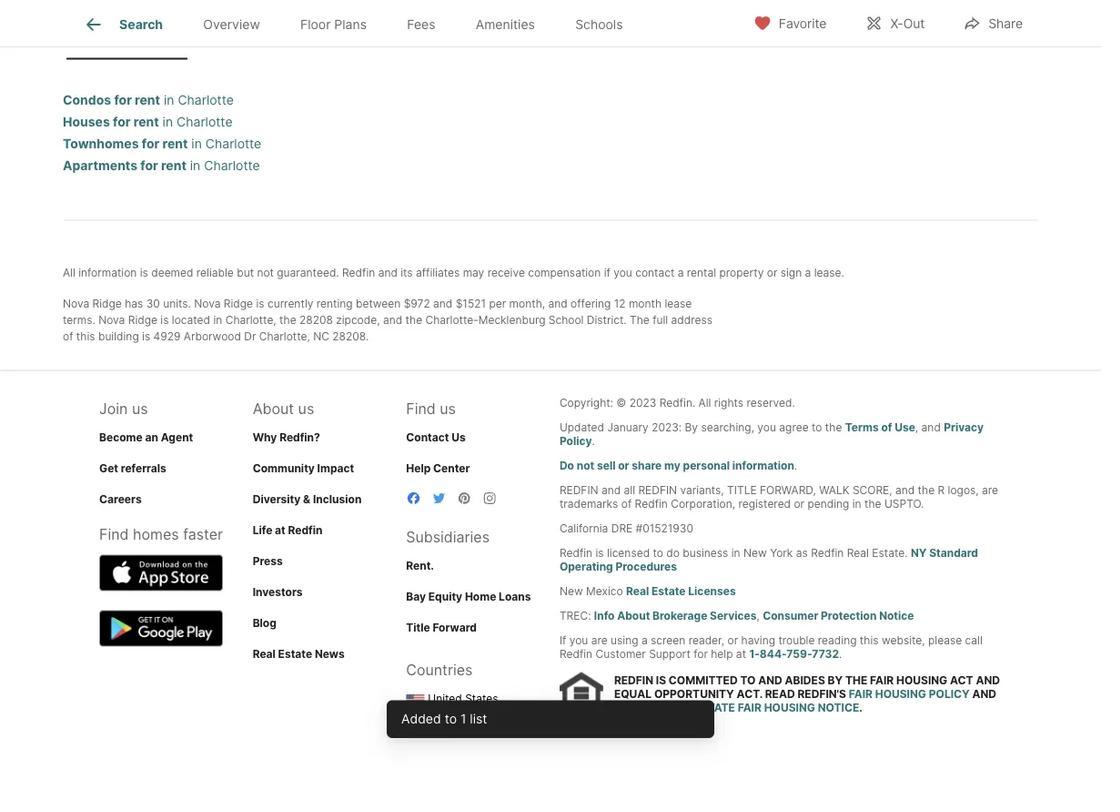 Task type: describe. For each thing, give the bounding box(es) containing it.
housing left 'policy'
[[875, 688, 927, 701]]

is left 4929
[[142, 330, 150, 343]]

faster
[[183, 526, 223, 544]]

and down between
[[383, 314, 402, 327]]

rent up townhomes
[[134, 115, 159, 130]]

0 horizontal spatial ridge
[[92, 297, 122, 310]]

dre
[[611, 522, 633, 536]]

dr
[[244, 330, 256, 343]]

1 horizontal spatial amenities tab
[[793, 11, 914, 56]]

subsidiaries
[[406, 529, 490, 547]]

title forward
[[406, 621, 477, 634]]

property types
[[79, 26, 175, 41]]

. down reading
[[839, 648, 842, 661]]

redfin for and
[[560, 484, 599, 497]]

currently
[[268, 297, 313, 310]]

forward
[[433, 621, 477, 634]]

1-844-759-7732 link
[[749, 648, 839, 661]]

pending
[[808, 498, 850, 511]]

equal
[[614, 688, 652, 701]]

are inside redfin and all redfin variants, title forward, walk score, and the r logos, are trademarks of redfin corporation, registered or pending in the uspto.
[[982, 484, 999, 497]]

0 vertical spatial ,
[[915, 421, 919, 435]]

business
[[683, 547, 728, 560]]

zip codes
[[460, 26, 521, 41]]

1 horizontal spatial information
[[732, 460, 794, 473]]

is
[[656, 674, 666, 687]]

blog
[[253, 617, 277, 630]]

affiliates
[[416, 266, 460, 279]]

the down $972
[[406, 314, 422, 327]]

investors
[[253, 586, 303, 599]]

community impact button
[[253, 462, 354, 475]]

the down currently
[[280, 314, 296, 327]]

2 horizontal spatial nova
[[194, 297, 221, 310]]

title forward button
[[406, 621, 477, 634]]

abides
[[785, 674, 825, 687]]

0 horizontal spatial ,
[[757, 610, 760, 623]]

ny standard operating procedures link
[[560, 547, 978, 574]]

at inside if you are using a screen reader, or having trouble reading this website, please call redfin customer support for help at
[[736, 648, 746, 661]]

agree
[[779, 421, 809, 435]]

read
[[765, 688, 795, 701]]

referrals
[[121, 462, 166, 475]]

sign
[[781, 266, 802, 279]]

tab list containing property types
[[63, 8, 1039, 60]]

updated january 2023: by searching, you agree to the terms of use , and
[[560, 421, 944, 435]]

redfin inside if you are using a screen reader, or having trouble reading this website, please call redfin customer support for help at
[[560, 648, 593, 661]]

ny
[[911, 547, 927, 560]]

fair down act.
[[738, 701, 762, 714]]

bay equity home loans
[[406, 590, 531, 603]]

1 horizontal spatial a
[[678, 266, 684, 279]]

share
[[989, 16, 1023, 31]]

policy
[[560, 435, 592, 448]]

updated
[[560, 421, 604, 435]]

address
[[671, 314, 713, 327]]

2 horizontal spatial you
[[758, 421, 776, 435]]

. down 'fair housing policy' link
[[859, 701, 863, 714]]

california dre #01521930
[[560, 522, 694, 536]]

redfin?
[[280, 431, 320, 444]]

and up school
[[548, 297, 568, 310]]

housing inside 'redfin is committed to and abides by the fair housing act and equal opportunity act. read redfin's'
[[897, 674, 948, 687]]

loans
[[499, 590, 531, 603]]

consumer protection notice link
[[763, 610, 914, 623]]

added to 1 list
[[401, 711, 487, 727]]

reading
[[818, 634, 857, 648]]

2 horizontal spatial real
[[847, 547, 869, 560]]

plans
[[334, 17, 367, 32]]

to
[[740, 674, 756, 687]]

4929
[[153, 330, 181, 343]]

united
[[428, 692, 462, 705]]

overview
[[203, 17, 260, 32]]

us for find us
[[440, 400, 456, 418]]

deemed
[[151, 266, 193, 279]]

the inside 'redfin is committed to and abides by the fair housing act and equal opportunity act. read redfin's'
[[846, 674, 868, 687]]

condos for rent in charlotte houses for rent in charlotte townhomes for rent in charlotte apartments for rent in charlotte
[[63, 93, 261, 174]]

neighborhoods tab
[[309, 11, 430, 56]]

impact
[[317, 462, 354, 475]]

for right 'apartments' at left top
[[140, 158, 158, 174]]

zip codes tab
[[430, 11, 551, 56]]

1 vertical spatial charlotte,
[[259, 330, 310, 343]]

fair housing policy
[[849, 688, 970, 701]]

news
[[315, 648, 345, 661]]

do not sell or share my personal information .
[[560, 460, 797, 473]]

for inside if you are using a screen reader, or having trouble reading this website, please call redfin customer support for help at
[[694, 648, 708, 661]]

press
[[253, 555, 283, 568]]

if
[[604, 266, 611, 279]]

copyright:
[[560, 397, 613, 410]]

trec:
[[560, 610, 591, 623]]

0 horizontal spatial nova
[[63, 297, 89, 310]]

is up 4929
[[161, 314, 169, 327]]

and right use at the bottom
[[922, 421, 941, 435]]

sell
[[597, 460, 616, 473]]

offering
[[571, 297, 611, 310]]

. up forward,
[[794, 460, 797, 473]]

countries
[[406, 662, 473, 679]]

redfin down share
[[638, 484, 677, 497]]

2 horizontal spatial a
[[805, 266, 811, 279]]

redfin up between
[[342, 266, 375, 279]]

the left "r" on the bottom right of page
[[918, 484, 935, 497]]

. down 'updated'
[[592, 435, 595, 448]]

nc
[[313, 330, 329, 343]]

download the redfin app from the google play store image
[[99, 611, 223, 647]]

find homes faster
[[99, 526, 223, 544]]

types
[[137, 26, 175, 41]]

canadian flag image
[[406, 719, 424, 728]]

7732
[[812, 648, 839, 661]]

or inside redfin and all redfin variants, title forward, walk score, and the r logos, are trademarks of redfin corporation, registered or pending in the uspto.
[[794, 498, 805, 511]]

get referrals
[[99, 462, 166, 475]]

find for find homes faster
[[99, 526, 129, 544]]

become an agent
[[99, 431, 193, 444]]

and inside and the
[[973, 688, 997, 701]]

having
[[741, 634, 775, 648]]

searching,
[[701, 421, 755, 435]]

help
[[406, 462, 431, 475]]

redfin is licensed to do business in new york as redfin real estate.
[[560, 547, 911, 560]]

please
[[928, 634, 962, 648]]

careers button
[[99, 493, 142, 506]]

property
[[719, 266, 764, 279]]

or inside if you are using a screen reader, or having trouble reading this website, please call redfin customer support for help at
[[728, 634, 738, 648]]

forward,
[[760, 484, 816, 497]]

1-844-759-7732 .
[[749, 648, 842, 661]]

0 horizontal spatial real
[[253, 648, 276, 661]]

trademarks
[[560, 498, 618, 511]]

protection
[[821, 610, 877, 623]]

rental
[[687, 266, 716, 279]]

mecklenburg
[[478, 314, 546, 327]]

and right act on the right of the page
[[976, 674, 1000, 687]]

licensed
[[607, 547, 650, 560]]

mexico
[[586, 585, 623, 598]]

redfin instagram image
[[483, 491, 497, 506]]

overview tab
[[183, 3, 280, 46]]

may
[[463, 266, 484, 279]]

use
[[895, 421, 915, 435]]

rent right 'apartments' at left top
[[161, 158, 186, 174]]

0 horizontal spatial about
[[253, 400, 294, 418]]

floor
[[300, 17, 331, 32]]

us
[[452, 431, 466, 444]]

and the
[[614, 688, 997, 714]]

1 horizontal spatial all
[[699, 397, 711, 410]]

and left its
[[378, 266, 398, 279]]

0 vertical spatial information
[[78, 266, 137, 279]]

in inside the nova ridge has 30 units. nova ridge is currently renting between $972 and $1521 per month, and offering  12 month lease terms. nova ridge is located in charlotte, the 28208 zipcode, and the charlotte-mecklenburg school district. the full address of this building is 4929 arborwood dr charlotte, nc 28208.
[[213, 314, 222, 327]]

0 vertical spatial all
[[63, 266, 75, 279]]

list
[[470, 711, 487, 727]]

or left sign
[[767, 266, 778, 279]]

are inside if you are using a screen reader, or having trouble reading this website, please call redfin customer support for help at
[[591, 634, 608, 648]]

contact us
[[406, 431, 466, 444]]

new york state fair housing notice .
[[639, 701, 863, 714]]

building
[[98, 330, 139, 343]]

redfin and all redfin variants, title forward, walk score, and the r logos, are trademarks of redfin corporation, registered or pending in the uspto.
[[560, 484, 999, 511]]

services
[[710, 610, 757, 623]]



Task type: locate. For each thing, give the bounding box(es) containing it.
1 horizontal spatial you
[[614, 266, 632, 279]]

1 horizontal spatial not
[[577, 460, 595, 473]]

are
[[982, 484, 999, 497], [591, 634, 608, 648]]

life at redfin button
[[253, 524, 323, 537]]

0 vertical spatial about
[[253, 400, 294, 418]]

a right using
[[642, 634, 648, 648]]

bedrooms
[[581, 26, 642, 41]]

to right agree
[[812, 421, 822, 435]]

for down reader,
[[694, 648, 708, 661]]

get
[[99, 462, 118, 475]]

and down act on the right of the page
[[973, 688, 997, 701]]

charlotte, down currently
[[259, 330, 310, 343]]

of inside redfin and all redfin variants, title forward, walk score, and the r logos, are trademarks of redfin corporation, registered or pending in the uspto.
[[621, 498, 632, 511]]

a right sign
[[805, 266, 811, 279]]

per
[[489, 297, 506, 310]]

0 horizontal spatial information
[[78, 266, 137, 279]]

rent right townhomes
[[162, 137, 188, 152]]

reliable
[[196, 266, 234, 279]]

ridge down but
[[224, 297, 253, 310]]

0 horizontal spatial estate
[[278, 648, 312, 661]]

fees tab
[[387, 3, 456, 46]]

is left deemed
[[140, 266, 148, 279]]

privacy
[[944, 421, 984, 435]]

all left rights
[[699, 397, 711, 410]]

rental buildings tab
[[914, 11, 1035, 56]]

information down privacy policy link
[[732, 460, 794, 473]]

center
[[433, 462, 470, 475]]

redfin up operating
[[560, 547, 593, 560]]

2023:
[[652, 421, 682, 435]]

all up terms. at the top left
[[63, 266, 75, 279]]

, left "privacy"
[[915, 421, 919, 435]]

to left do
[[653, 547, 663, 560]]

1 horizontal spatial ,
[[915, 421, 919, 435]]

us for join us
[[132, 400, 148, 418]]

fair up fair housing policy
[[870, 674, 894, 687]]

and left all
[[602, 484, 621, 497]]

for up townhomes
[[113, 115, 131, 130]]

state
[[701, 701, 735, 714]]

2 horizontal spatial of
[[881, 421, 892, 435]]

2 vertical spatial real
[[253, 648, 276, 661]]

real left estate.
[[847, 547, 869, 560]]

of inside the nova ridge has 30 units. nova ridge is currently renting between $972 and $1521 per month, and offering  12 month lease terms. nova ridge is located in charlotte, the 28208 zipcode, and the charlotte-mecklenburg school district. the full address of this building is 4929 arborwood dr charlotte, nc 28208.
[[63, 330, 73, 343]]

0 horizontal spatial the
[[614, 701, 636, 714]]

not right but
[[257, 266, 274, 279]]

help center button
[[406, 462, 470, 475]]

its
[[401, 266, 413, 279]]

1 horizontal spatial amenities
[[824, 26, 883, 41]]

us flag image
[[406, 695, 424, 704]]

redfin down & at the left bottom
[[288, 524, 323, 537]]

rent right the condos at the top left
[[135, 93, 160, 108]]

added
[[401, 711, 441, 727]]

#01521930
[[636, 522, 694, 536]]

estate left news
[[278, 648, 312, 661]]

find down careers button
[[99, 526, 129, 544]]

1 vertical spatial you
[[758, 421, 776, 435]]

you inside if you are using a screen reader, or having trouble reading this website, please call redfin customer support for help at
[[570, 634, 588, 648]]

us up us
[[440, 400, 456, 418]]

is up operating
[[596, 547, 604, 560]]

of down terms. at the top left
[[63, 330, 73, 343]]

and up uspto.
[[896, 484, 915, 497]]

, up having
[[757, 610, 760, 623]]

the
[[630, 314, 650, 327]]

redfin
[[342, 266, 375, 279], [635, 498, 668, 511], [288, 524, 323, 537], [560, 547, 593, 560], [811, 547, 844, 560], [560, 648, 593, 661]]

nova up building
[[98, 314, 125, 327]]

0 horizontal spatial amenities
[[476, 17, 535, 32]]

rights
[[714, 397, 744, 410]]

title
[[406, 621, 430, 634]]

fair housing policy link
[[849, 688, 970, 701]]

redfin down all
[[635, 498, 668, 511]]

housing up fair housing policy
[[897, 674, 948, 687]]

the inside and the
[[614, 701, 636, 714]]

this down terms. at the top left
[[76, 330, 95, 343]]

0 horizontal spatial you
[[570, 634, 588, 648]]

new mexico real estate licenses
[[560, 585, 736, 598]]

nova ridge has 30 units. nova ridge is currently renting between $972 and $1521 per month, and offering  12 month lease terms. nova ridge is located in charlotte, the 28208 zipcode, and the charlotte-mecklenburg school district. the full address of this building is 4929 arborwood dr charlotte, nc 28208.
[[63, 297, 713, 343]]

units.
[[163, 297, 191, 310]]

of left use at the bottom
[[881, 421, 892, 435]]

0 vertical spatial estate
[[652, 585, 686, 598]]

0 horizontal spatial us
[[132, 400, 148, 418]]

1 horizontal spatial real
[[626, 585, 649, 598]]

estate up info about brokerage services link
[[652, 585, 686, 598]]

0 vertical spatial you
[[614, 266, 632, 279]]

tab list
[[63, 0, 658, 46], [63, 8, 1039, 60]]

a left rental
[[678, 266, 684, 279]]

us right join
[[132, 400, 148, 418]]

0 horizontal spatial are
[[591, 634, 608, 648]]

0 horizontal spatial find
[[99, 526, 129, 544]]

about up using
[[617, 610, 650, 623]]

are right logos,
[[982, 484, 999, 497]]

favorite
[[779, 16, 827, 31]]

1 horizontal spatial of
[[621, 498, 632, 511]]

redfin up trademarks
[[560, 484, 599, 497]]

this inside the nova ridge has 30 units. nova ridge is currently renting between $972 and $1521 per month, and offering  12 month lease terms. nova ridge is located in charlotte, the 28208 zipcode, and the charlotte-mecklenburg school district. the full address of this building is 4929 arborwood dr charlotte, nc 28208.
[[76, 330, 95, 343]]

0 vertical spatial real
[[847, 547, 869, 560]]

the left the terms
[[825, 421, 842, 435]]

ridge down has
[[128, 314, 157, 327]]

2 vertical spatial you
[[570, 634, 588, 648]]

between
[[356, 297, 401, 310]]

at
[[275, 524, 286, 537], [736, 648, 746, 661]]

walk
[[819, 484, 850, 497]]

why redfin? button
[[253, 431, 320, 444]]

1 vertical spatial about
[[617, 610, 650, 623]]

real estate news button
[[253, 648, 345, 661]]

logos,
[[948, 484, 979, 497]]

for right townhomes
[[142, 137, 160, 152]]

0 horizontal spatial at
[[275, 524, 286, 537]]

redfin pinterest image
[[457, 491, 472, 506]]

1 tab list from the top
[[63, 0, 658, 46]]

search
[[119, 17, 163, 32]]

copyright: © 2023 redfin. all rights reserved.
[[560, 397, 795, 410]]

contact us button
[[406, 431, 466, 444]]

month
[[629, 297, 662, 310]]

1 vertical spatial to
[[653, 547, 663, 560]]

and up charlotte-
[[433, 297, 453, 310]]

and up read
[[758, 674, 783, 687]]

zip
[[460, 26, 478, 41]]

in
[[164, 93, 174, 108], [163, 115, 173, 130], [191, 137, 202, 152], [190, 158, 201, 174], [213, 314, 222, 327], [853, 498, 862, 511], [732, 547, 741, 560]]

an
[[145, 431, 158, 444]]

investors button
[[253, 586, 303, 599]]

for
[[114, 93, 132, 108], [113, 115, 131, 130], [142, 137, 160, 152], [140, 158, 158, 174], [694, 648, 708, 661]]

favorite button
[[738, 4, 842, 41]]

equal housing opportunity image
[[560, 673, 603, 716]]

1 vertical spatial information
[[732, 460, 794, 473]]

act
[[950, 674, 974, 687]]

2 us from the left
[[298, 400, 314, 418]]

0 horizontal spatial amenities tab
[[456, 3, 555, 46]]

0 horizontal spatial of
[[63, 330, 73, 343]]

us up redfin? at bottom
[[298, 400, 314, 418]]

0 horizontal spatial a
[[642, 634, 648, 648]]

fair up notice
[[849, 688, 873, 701]]

rent.
[[406, 559, 434, 572]]

1 vertical spatial are
[[591, 634, 608, 648]]

1 vertical spatial ,
[[757, 610, 760, 623]]

houses
[[63, 115, 110, 130]]

redfin inside redfin and all redfin variants, title forward, walk score, and the r logos, are trademarks of redfin corporation, registered or pending in the uspto.
[[635, 498, 668, 511]]

tab
[[672, 11, 793, 56]]

redfin for is
[[614, 674, 654, 687]]

bay
[[406, 590, 426, 603]]

customer
[[596, 648, 646, 661]]

get referrals button
[[99, 462, 166, 475]]

amenities tab
[[456, 3, 555, 46], [793, 11, 914, 56]]

us for about us
[[298, 400, 314, 418]]

redfin up equal
[[614, 674, 654, 687]]

support
[[649, 648, 691, 661]]

or down forward,
[[794, 498, 805, 511]]

if
[[560, 634, 566, 648]]

housing
[[897, 674, 948, 687], [875, 688, 927, 701], [764, 701, 815, 714]]

personal
[[683, 460, 730, 473]]

0 vertical spatial this
[[76, 330, 95, 343]]

to left "1"
[[445, 711, 457, 727]]

1 horizontal spatial ridge
[[128, 314, 157, 327]]

redfin.
[[660, 397, 696, 410]]

0 horizontal spatial all
[[63, 266, 75, 279]]

reader,
[[689, 634, 725, 648]]

nova up located
[[194, 297, 221, 310]]

3 us from the left
[[440, 400, 456, 418]]

not right do in the right bottom of the page
[[577, 460, 595, 473]]

this right reading
[[860, 634, 879, 648]]

redfin right the "as"
[[811, 547, 844, 560]]

consumer
[[763, 610, 819, 623]]

home
[[465, 590, 496, 603]]

operating
[[560, 561, 613, 574]]

1 vertical spatial new
[[560, 585, 583, 598]]

of down all
[[621, 498, 632, 511]]

find us
[[406, 400, 456, 418]]

2 horizontal spatial to
[[812, 421, 822, 435]]

floor plans tab
[[280, 3, 387, 46]]

2 horizontal spatial us
[[440, 400, 456, 418]]

of
[[63, 330, 73, 343], [881, 421, 892, 435], [621, 498, 632, 511]]

brokerage
[[653, 610, 707, 623]]

0 vertical spatial not
[[257, 266, 274, 279]]

at left 1-
[[736, 648, 746, 661]]

privacy policy link
[[560, 421, 984, 448]]

info
[[594, 610, 615, 623]]

redfin inside 'redfin is committed to and abides by the fair housing act and equal opportunity act. read redfin's'
[[614, 674, 654, 687]]

1 horizontal spatial estate
[[652, 585, 686, 598]]

ridge left has
[[92, 297, 122, 310]]

charlotte
[[178, 93, 234, 108], [177, 115, 233, 130], [205, 137, 261, 152], [204, 158, 260, 174]]

this inside if you are using a screen reader, or having trouble reading this website, please call redfin customer support for help at
[[860, 634, 879, 648]]

a inside if you are using a screen reader, or having trouble reading this website, please call redfin customer support for help at
[[642, 634, 648, 648]]

0 horizontal spatial this
[[76, 330, 95, 343]]

for right the condos at the top left
[[114, 93, 132, 108]]

find for find us
[[406, 400, 436, 418]]

about us
[[253, 400, 314, 418]]

redfin down if
[[560, 648, 593, 661]]

2 horizontal spatial ridge
[[224, 297, 253, 310]]

is left currently
[[256, 297, 265, 310]]

or up help
[[728, 634, 738, 648]]

0 horizontal spatial to
[[445, 711, 457, 727]]

schools tab
[[555, 3, 643, 46]]

1 vertical spatial real
[[626, 585, 649, 598]]

download the redfin app on the apple app store image
[[99, 555, 223, 592]]

1 us from the left
[[132, 400, 148, 418]]

0 vertical spatial are
[[982, 484, 999, 497]]

1 vertical spatial this
[[860, 634, 879, 648]]

1 horizontal spatial nova
[[98, 314, 125, 327]]

1 horizontal spatial find
[[406, 400, 436, 418]]

if you are using a screen reader, or having trouble reading this website, please call redfin customer support for help at
[[560, 634, 983, 661]]

1 horizontal spatial about
[[617, 610, 650, 623]]

1 vertical spatial find
[[99, 526, 129, 544]]

real down blog
[[253, 648, 276, 661]]

new left york
[[744, 547, 767, 560]]

1 vertical spatial of
[[881, 421, 892, 435]]

charlotte, up dr
[[225, 314, 276, 327]]

at right life
[[275, 524, 286, 537]]

new york state fair housing notice link
[[639, 701, 859, 714]]

to
[[812, 421, 822, 435], [653, 547, 663, 560], [445, 711, 457, 727]]

blog button
[[253, 617, 277, 630]]

1 horizontal spatial at
[[736, 648, 746, 661]]

0 vertical spatial find
[[406, 400, 436, 418]]

nova
[[63, 297, 89, 310], [194, 297, 221, 310], [98, 314, 125, 327]]

york
[[770, 547, 793, 560]]

0 horizontal spatial new
[[560, 585, 583, 598]]

1 vertical spatial at
[[736, 648, 746, 661]]

1 horizontal spatial us
[[298, 400, 314, 418]]

you
[[614, 266, 632, 279], [758, 421, 776, 435], [570, 634, 588, 648]]

2 vertical spatial of
[[621, 498, 632, 511]]

search link
[[83, 14, 163, 35]]

1 vertical spatial the
[[614, 701, 636, 714]]

cities tab
[[187, 11, 309, 56]]

housing down read
[[764, 701, 815, 714]]

amenities right fees tab
[[476, 17, 535, 32]]

school
[[549, 314, 584, 327]]

2 tab list from the top
[[63, 8, 1039, 60]]

inclusion
[[313, 493, 362, 506]]

redfin twitter image
[[432, 491, 446, 506]]

help
[[711, 648, 733, 661]]

tab list containing search
[[63, 0, 658, 46]]

©
[[616, 397, 626, 410]]

are down info
[[591, 634, 608, 648]]

do
[[560, 460, 574, 473]]

about up why
[[253, 400, 294, 418]]

1 horizontal spatial new
[[744, 547, 767, 560]]

.
[[592, 435, 595, 448], [794, 460, 797, 473], [839, 648, 842, 661], [859, 701, 863, 714]]

the down score,
[[865, 498, 882, 511]]

the down equal
[[614, 701, 636, 714]]

or right sell
[[618, 460, 629, 473]]

fair inside 'redfin is committed to and abides by the fair housing act and equal opportunity act. read redfin's'
[[870, 674, 894, 687]]

redfin facebook image
[[406, 491, 421, 506]]

the right by
[[846, 674, 868, 687]]

compensation
[[528, 266, 601, 279]]

this
[[76, 330, 95, 343], [860, 634, 879, 648]]

in inside redfin and all redfin variants, title forward, walk score, and the r logos, are trademarks of redfin corporation, registered or pending in the uspto.
[[853, 498, 862, 511]]

why redfin?
[[253, 431, 320, 444]]

1 horizontal spatial this
[[860, 634, 879, 648]]

find up contact
[[406, 400, 436, 418]]

1 vertical spatial estate
[[278, 648, 312, 661]]

property types tab
[[66, 11, 187, 56]]

opportunity
[[654, 688, 734, 701]]

information up has
[[78, 266, 137, 279]]

new up the trec:
[[560, 585, 583, 598]]

terms
[[845, 421, 879, 435]]

press button
[[253, 555, 283, 568]]

by
[[828, 674, 843, 687]]

amenities left the x-
[[824, 26, 883, 41]]

real down procedures
[[626, 585, 649, 598]]

rent. button
[[406, 559, 434, 572]]

1 horizontal spatial to
[[653, 547, 663, 560]]

1 horizontal spatial are
[[982, 484, 999, 497]]

ny standard operating procedures
[[560, 547, 978, 574]]

not
[[257, 266, 274, 279], [577, 460, 595, 473]]

0 vertical spatial charlotte,
[[225, 314, 276, 327]]

1 vertical spatial not
[[577, 460, 595, 473]]

0 vertical spatial to
[[812, 421, 822, 435]]

0 horizontal spatial not
[[257, 266, 274, 279]]

0 vertical spatial at
[[275, 524, 286, 537]]

bedrooms tab
[[551, 11, 672, 56]]

0 vertical spatial of
[[63, 330, 73, 343]]

nova up terms. at the top left
[[63, 297, 89, 310]]

1 vertical spatial all
[[699, 397, 711, 410]]

1 horizontal spatial the
[[846, 674, 868, 687]]

2 vertical spatial to
[[445, 711, 457, 727]]

0 vertical spatial the
[[846, 674, 868, 687]]

0 vertical spatial new
[[744, 547, 767, 560]]



Task type: vqa. For each thing, say whether or not it's contained in the screenshot.
22
no



